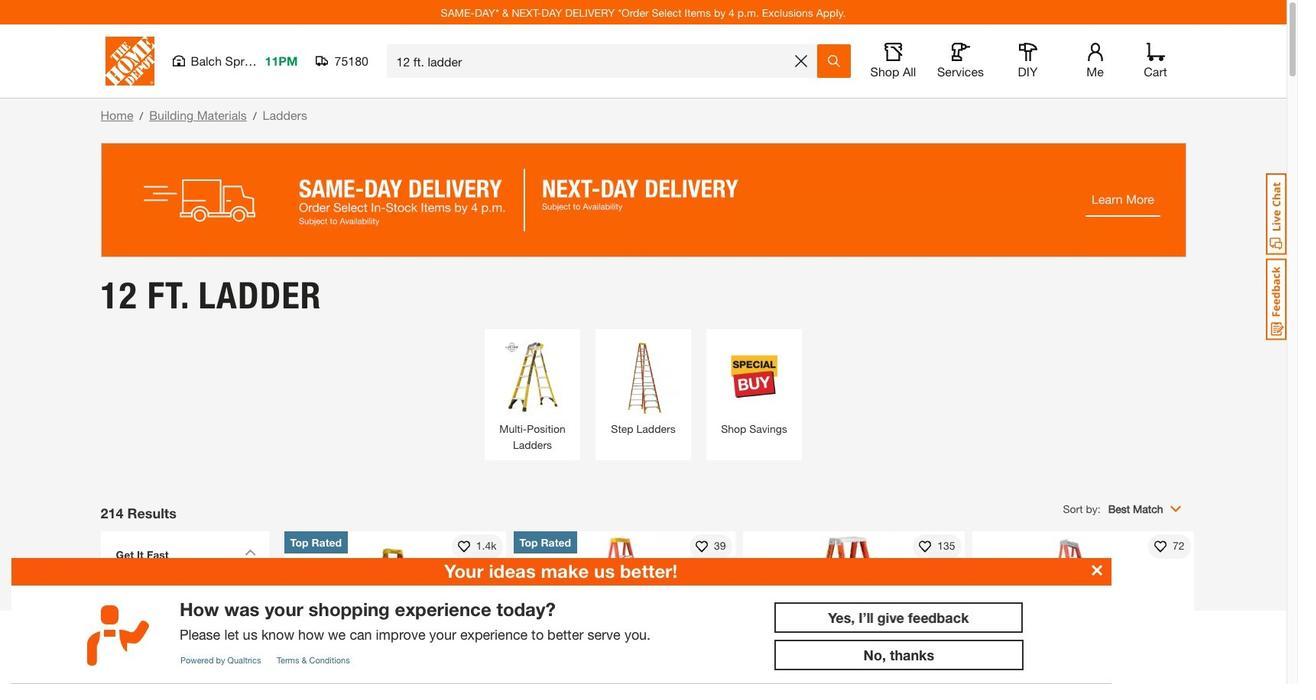 Task type: vqa. For each thing, say whether or not it's contained in the screenshot.
the to to the right
no



Task type: locate. For each thing, give the bounding box(es) containing it.
1 horizontal spatial add to list image
[[1154, 541, 1167, 553]]

add to list image
[[696, 541, 708, 553], [919, 541, 931, 553]]

0 horizontal spatial add to list image
[[696, 541, 708, 553]]

12 ft. fiberglass step ladder with 300 lb. load capacity type ia duty rating image
[[972, 532, 1194, 685]]

1 horizontal spatial add to list image
[[919, 541, 931, 553]]

caret icon image
[[244, 549, 256, 556]]

0 horizontal spatial add to list image
[[458, 541, 470, 553]]

add to list image
[[458, 541, 470, 553], [1154, 541, 1167, 553]]

step ladders image
[[603, 337, 683, 417]]

multi-position ladders image
[[492, 337, 573, 417]]

clear field icon image
[[795, 55, 807, 67]]

1 add to list image from the left
[[696, 541, 708, 553]]

feedback link image
[[1266, 258, 1287, 341]]

sponsored banner image
[[101, 143, 1186, 258]]



Task type: describe. For each thing, give the bounding box(es) containing it.
12 ft. fiberglass step ladder (16 ft. reach height) with 300 lb. load capacity type ia duty rating image
[[284, 532, 506, 685]]

2 add to list image from the left
[[919, 541, 931, 553]]

the home depot logo image
[[105, 37, 154, 86]]

What can we help you find today? search field
[[396, 45, 789, 77]]

live chat image
[[1266, 174, 1287, 255]]

12 ft. fiberglass twin step ladder with 375 lb. load capacity type iaa duty rating image
[[743, 532, 964, 685]]

shop savings image
[[714, 337, 794, 417]]

2 add to list image from the left
[[1154, 541, 1167, 553]]

1 add to list image from the left
[[458, 541, 470, 553]]

12 ft. fiberglass step ladder (16 ft. reach height), 300 lbs. load capacity type ia duty rating image
[[513, 532, 735, 685]]



